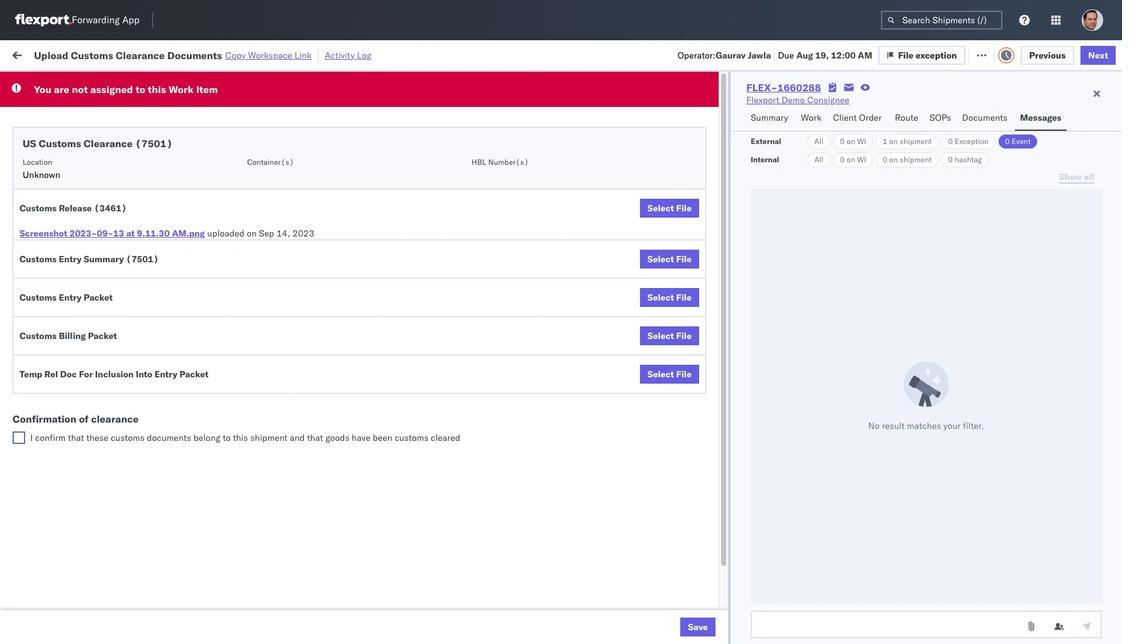 Task type: vqa. For each thing, say whether or not it's contained in the screenshot.
fifth 1846748 from the top of the page
yes



Task type: locate. For each thing, give the bounding box(es) containing it.
angeles, inside 'confirm pickup from los angeles, ca'
[[130, 341, 165, 352]]

ceau7522281, hlxu6269489, hlxu8034992 for gaurav jawla
[[775, 126, 971, 137]]

schedule pickup from los angeles, ca link for 4th schedule pickup from los angeles, ca button from the bottom of the page
[[29, 174, 179, 199]]

hlxu6269489, down the order
[[842, 126, 907, 137]]

4 schedule pickup from los angeles, ca from the top
[[29, 285, 170, 309]]

0 horizontal spatial no
[[298, 78, 308, 87]]

packet right 'billing'
[[88, 330, 117, 342]]

1 horizontal spatial numbers
[[903, 103, 934, 112]]

1 vertical spatial 23,
[[278, 431, 291, 442]]

1 vertical spatial entry
[[59, 292, 82, 303]]

to right 8:30
[[223, 432, 231, 444]]

3 schedule delivery appointment link from the top
[[29, 319, 155, 331]]

rotterdam, for confirm pickup from rotterdam, netherlands
[[114, 590, 158, 601]]

confirm for confirm pickup from rotterdam, netherlands
[[29, 590, 61, 601]]

maeu9408431
[[857, 431, 921, 442], [857, 597, 921, 608], [857, 625, 921, 636]]

customs
[[111, 432, 145, 444], [395, 432, 429, 444]]

temp rel doc for inclusion into entry packet
[[20, 369, 208, 380]]

schedule delivery appointment button down the of
[[29, 430, 155, 443]]

5 select file from the top
[[648, 369, 692, 380]]

gaurav up flex id button
[[716, 49, 746, 61]]

pdt, for third schedule pickup from los angeles, ca button from the top of the page
[[245, 237, 265, 248]]

deadline
[[203, 103, 233, 112]]

in
[[188, 78, 195, 87]]

no left result
[[868, 420, 880, 431]]

schedule delivery appointment link for 4th schedule delivery appointment button from the bottom of the page
[[29, 125, 155, 138]]

1 vertical spatial at
[[126, 228, 135, 239]]

am right 6:00
[[224, 375, 238, 387]]

pst, left feb on the left bottom of the page
[[245, 597, 265, 608]]

hlxu8034992 for omkar savant
[[909, 181, 971, 193]]

: right not
[[91, 78, 93, 87]]

1 vertical spatial flex-2130384
[[695, 569, 760, 581]]

customs up "customs billing packet"
[[20, 292, 57, 303]]

schedule delivery appointment button up 'confirm pickup from los angeles, ca'
[[29, 319, 155, 333]]

delivery inside "link"
[[63, 375, 96, 386]]

1 vertical spatial am
[[224, 375, 238, 387]]

track
[[321, 49, 341, 60]]

6 1846748 from the top
[[722, 265, 760, 276]]

netherlands inside confirm pickup from rotterdam, netherlands
[[29, 603, 78, 614]]

1 vertical spatial karl
[[657, 625, 673, 636]]

6 schedule from the top
[[29, 285, 66, 297]]

6 resize handle column header from the left
[[653, 98, 668, 644]]

2 resize handle column header from the left
[[320, 98, 335, 644]]

customs up location
[[39, 137, 81, 150]]

0
[[840, 137, 845, 146], [948, 137, 953, 146], [1005, 137, 1010, 146], [840, 155, 845, 164], [883, 155, 887, 164], [948, 155, 953, 164]]

flexport. image
[[15, 14, 72, 26]]

ceau7522281, for omkar
[[775, 181, 840, 193]]

0 horizontal spatial client
[[467, 103, 487, 112]]

that down the confirmation of clearance
[[68, 432, 84, 444]]

pst, for 11:00 pm pst, feb 2, 2023
[[245, 597, 265, 608]]

0 vertical spatial clearance
[[116, 49, 165, 61]]

2023 left goods
[[293, 431, 315, 442]]

dec for 24,
[[262, 375, 279, 387]]

1 horizontal spatial :
[[292, 78, 295, 87]]

ca down the us
[[29, 160, 41, 171]]

2 schedule pickup from los angeles, ca from the top
[[29, 175, 170, 199]]

1 horizontal spatial documents
[[167, 49, 222, 61]]

3 hlxu6269489, from the top
[[842, 181, 907, 193]]

shipment down 1 on shipment
[[900, 155, 932, 164]]

0 vertical spatial 0 on wi
[[840, 137, 866, 146]]

3 test123456 from the top
[[857, 182, 910, 193]]

pdt,
[[245, 126, 265, 138], [245, 154, 265, 165], [245, 182, 265, 193], [245, 237, 265, 248]]

3 schedule delivery appointment from the top
[[29, 319, 155, 331]]

2 flex-1846748 from the top
[[695, 154, 760, 165]]

1 horizontal spatial summary
[[751, 112, 788, 123]]

1 hlxu6269489, from the top
[[842, 126, 907, 137]]

confirm inside "link"
[[29, 375, 61, 386]]

2 vertical spatial confirm
[[29, 590, 61, 601]]

client name
[[467, 103, 509, 112]]

hlxu8034992 down 0 exception
[[909, 154, 971, 165]]

2 vertical spatial test123456
[[857, 182, 910, 193]]

schedule for 4th schedule pickup from los angeles, ca button from the bottom of the page
[[29, 175, 66, 186]]

1 horizontal spatial no
[[868, 420, 880, 431]]

1 vertical spatial hlxu8034992
[[909, 154, 971, 165]]

1 vertical spatial all button
[[808, 152, 831, 167]]

client for client name
[[467, 103, 487, 112]]

aug
[[796, 49, 813, 61]]

appointment up 13
[[103, 209, 155, 220]]

work down flexport demo consignee link
[[801, 112, 822, 123]]

flexport demo consignee link
[[746, 94, 850, 106]]

from inside schedule pickup from rotterdam, netherlands
[[98, 452, 116, 463]]

0 vertical spatial 23,
[[280, 348, 294, 359]]

numbers
[[903, 103, 934, 112], [775, 108, 807, 117]]

(7501) down you are not assigned to this work item
[[135, 137, 173, 150]]

messages button
[[1015, 106, 1067, 131]]

copy
[[225, 49, 246, 61]]

0 vertical spatial jawla
[[748, 49, 771, 61]]

2 customs from the left
[[395, 432, 429, 444]]

1 vertical spatial (7501)
[[126, 254, 159, 265]]

3 flex-1846748 from the top
[[695, 182, 760, 193]]

clearance down workitem button
[[84, 137, 133, 150]]

3 ocean fcl from the top
[[385, 237, 429, 248]]

2022 for confirm delivery "link"
[[297, 375, 318, 387]]

2 vertical spatial packet
[[179, 369, 208, 380]]

rotterdam, inside schedule pickup from rotterdam, netherlands
[[119, 452, 163, 463]]

23, right jan
[[278, 431, 291, 442]]

2 vertical spatial ceau7522281,
[[775, 181, 840, 193]]

0 vertical spatial netherlands
[[29, 464, 78, 476]]

5 2130387 from the top
[[722, 625, 760, 636]]

documents inside upload customs clearance documents
[[29, 270, 74, 282]]

select file for temp rel doc for inclusion into entry packet
[[648, 369, 692, 380]]

los right 09-
[[119, 230, 133, 241]]

2 test123456 from the top
[[857, 154, 910, 165]]

pm up uploaded
[[229, 182, 243, 193]]

11:00
[[203, 265, 227, 276], [203, 597, 227, 608]]

deadline button
[[196, 100, 322, 113]]

workspace
[[248, 49, 292, 61]]

1 vertical spatial gaurav
[[1015, 126, 1043, 138]]

at left risk
[[251, 49, 259, 60]]

1 fcl from the top
[[413, 126, 429, 138]]

9 schedule from the top
[[29, 430, 66, 442]]

schedule inside schedule pickup from rotterdam, netherlands
[[29, 452, 66, 463]]

2 2130384 from the top
[[722, 569, 760, 581]]

schedule up the us
[[29, 126, 66, 137]]

3 1846748 from the top
[[722, 182, 760, 193]]

demo
[[782, 94, 805, 106]]

flex-1660288 link
[[746, 81, 821, 94]]

ca up i at left
[[29, 409, 41, 420]]

schedule delivery appointment up 'confirm pickup from los angeles, ca'
[[29, 319, 155, 331]]

1 vertical spatial 11:00
[[203, 597, 227, 608]]

5 select file button from the top
[[640, 365, 699, 384]]

schedule delivery appointment up 2023-
[[29, 209, 155, 220]]

shipment up 0 on shipment
[[900, 137, 932, 146]]

3 schedule pickup from los angeles, ca from the top
[[29, 230, 170, 254]]

ceau7522281, hlxu6269489, hlxu8034992 down 1
[[775, 154, 971, 165]]

flex-1846748
[[695, 126, 760, 138], [695, 154, 760, 165], [695, 182, 760, 193], [695, 209, 760, 221], [695, 237, 760, 248], [695, 265, 760, 276]]

1 0 on wi from the top
[[840, 137, 866, 146]]

schedule up confirmation
[[29, 396, 66, 408]]

4 schedule from the top
[[29, 209, 66, 220]]

select file button for temp rel doc for inclusion into entry packet
[[640, 365, 699, 384]]

0 horizontal spatial am
[[224, 375, 238, 387]]

0 horizontal spatial this
[[148, 83, 166, 96]]

shipment
[[900, 137, 932, 146], [900, 155, 932, 164], [250, 432, 288, 444]]

dec for 23,
[[261, 348, 278, 359]]

event
[[1012, 137, 1031, 146]]

0 horizontal spatial numbers
[[775, 108, 807, 117]]

2 2130387 from the top
[[722, 459, 760, 470]]

1 vertical spatial clearance
[[84, 137, 133, 150]]

flex-1846748 for third schedule pickup from los angeles, ca button from the top of the page's schedule pickup from los angeles, ca link
[[695, 237, 760, 248]]

4, down container(s)
[[286, 182, 294, 193]]

0 vertical spatial gvcu5265864
[[775, 597, 837, 608]]

from inside 'confirm pickup from los angeles, ca'
[[93, 341, 111, 352]]

None checkbox
[[13, 432, 25, 444]]

1 vertical spatial ceau7522281, hlxu6269489, hlxu8034992
[[775, 154, 971, 165]]

choi
[[1054, 431, 1072, 442]]

file
[[907, 49, 922, 60], [898, 49, 914, 61], [676, 203, 692, 214], [676, 254, 692, 265], [676, 292, 692, 303], [676, 330, 692, 342], [676, 369, 692, 380]]

0 vertical spatial lagerfeld
[[675, 597, 713, 608]]

2022
[[296, 126, 318, 138], [296, 154, 318, 165], [296, 182, 318, 193], [296, 237, 318, 248], [296, 265, 318, 276], [296, 348, 318, 359], [297, 375, 318, 387]]

no result matches your filter.
[[868, 420, 985, 431]]

4 select file from the top
[[648, 330, 692, 342]]

no right snoozed
[[298, 78, 308, 87]]

schedule delivery appointment button up 2023-
[[29, 208, 155, 222]]

23, up the 24,
[[280, 348, 294, 359]]

2023 for 2,
[[295, 597, 317, 608]]

1 vertical spatial work
[[169, 83, 194, 96]]

3 schedule from the top
[[29, 175, 66, 186]]

1 vertical spatial hlxu6269489,
[[842, 154, 907, 165]]

1 wi from the top
[[857, 137, 866, 146]]

2 maeu9408431 from the top
[[857, 597, 921, 608]]

from inside confirm pickup from rotterdam, netherlands
[[93, 590, 111, 601]]

los up the (3461)
[[119, 175, 133, 186]]

pm for 1st schedule delivery appointment button from the bottom of the page
[[224, 431, 238, 442]]

customs inside upload customs clearance documents
[[60, 258, 95, 269]]

numbers inside 'container numbers'
[[775, 108, 807, 117]]

1 flex-1846748 from the top
[[695, 126, 760, 138]]

4 appointment from the top
[[103, 430, 155, 442]]

ceau7522281, hlxu6269489, hlxu8034992 down 0 on shipment
[[775, 181, 971, 193]]

to right for
[[136, 83, 145, 96]]

schedule for second schedule pickup from los angeles, ca button from the bottom of the page
[[29, 285, 66, 297]]

schedule delivery appointment button
[[29, 125, 155, 139], [29, 208, 155, 222], [29, 319, 155, 333], [29, 430, 155, 443]]

clearance inside upload customs clearance documents
[[97, 258, 138, 269]]

1 horizontal spatial consignee
[[807, 94, 850, 106]]

3 select from the top
[[648, 292, 674, 303]]

ceau7522281, hlxu6269489, hlxu8034992 down the order
[[775, 126, 971, 137]]

select file button
[[640, 199, 699, 218], [640, 250, 699, 269], [640, 288, 699, 307], [640, 327, 699, 346], [640, 365, 699, 384]]

exception
[[924, 49, 966, 60], [916, 49, 957, 61]]

2023 right 2, at the left bottom of the page
[[295, 597, 317, 608]]

container numbers
[[775, 98, 809, 117]]

belong
[[193, 432, 220, 444]]

gaurav down messages
[[1015, 126, 1043, 138]]

2 vertical spatial ceau7522281, hlxu6269489, hlxu8034992
[[775, 181, 971, 193]]

pst, up 6:00 am pst, dec 24, 2022
[[240, 348, 259, 359]]

1 11:00 from the top
[[203, 265, 227, 276]]

1 schedule delivery appointment link from the top
[[29, 125, 155, 138]]

upload inside upload customs clearance documents
[[29, 258, 58, 269]]

1 schedule pickup from los angeles, ca link from the top
[[29, 146, 179, 172]]

upload
[[34, 49, 68, 61], [29, 258, 58, 269]]

angeles, for 4th schedule pickup from los angeles, ca button from the bottom of the page
[[135, 175, 170, 186]]

0 vertical spatial to
[[136, 83, 145, 96]]

2022 for third schedule pickup from los angeles, ca button from the top of the page's schedule pickup from los angeles, ca link
[[296, 237, 318, 248]]

customs entry summary (7501)
[[20, 254, 159, 265]]

0 vertical spatial 11:00
[[203, 265, 227, 276]]

and
[[290, 432, 305, 444]]

file for temp rel doc for inclusion into entry packet
[[676, 369, 692, 380]]

resize handle column header for consignee
[[653, 98, 668, 644]]

appointment
[[103, 126, 155, 137], [103, 209, 155, 220], [103, 319, 155, 331], [103, 430, 155, 442]]

4, down 'deadline' button
[[286, 154, 294, 165]]

7 schedule from the top
[[29, 319, 66, 331]]

client order button
[[828, 106, 890, 131]]

appointment up 'us customs clearance (7501)'
[[103, 126, 155, 137]]

schedule delivery appointment button down workitem button
[[29, 125, 155, 139]]

1 horizontal spatial work
[[169, 83, 194, 96]]

flex-1889466 for confirm pickup from los angeles, ca
[[695, 348, 760, 359]]

1 vertical spatial maeu9408431
[[857, 597, 921, 608]]

0 vertical spatial all
[[814, 137, 824, 146]]

1 vertical spatial 2023
[[293, 431, 315, 442]]

sep
[[259, 228, 274, 239]]

pm for confirm pickup from rotterdam, netherlands button
[[229, 597, 243, 608]]

6 flex-1846748 from the top
[[695, 265, 760, 276]]

5 ca from the top
[[29, 353, 41, 365]]

ocean fcl for 4th schedule pickup from los angeles, ca button from the bottom of the page
[[385, 182, 429, 193]]

1 ceau7522281, hlxu6269489, hlxu8034992 from the top
[[775, 126, 971, 137]]

1 ocean fcl from the top
[[385, 126, 429, 138]]

ca for 1st schedule pickup from los angeles, ca button from the bottom
[[29, 409, 41, 420]]

2023 for 23,
[[293, 431, 315, 442]]

1 vertical spatial wi
[[857, 155, 866, 164]]

test123456 down 0 on shipment
[[857, 182, 910, 193]]

matches
[[907, 420, 941, 431]]

11:59 for third schedule pickup from los angeles, ca button from the top of the page
[[203, 237, 227, 248]]

schedule pickup from los angeles, ca link for third schedule pickup from los angeles, ca button from the top of the page
[[29, 229, 179, 255]]

4 schedule pickup from los angeles, ca link from the top
[[29, 285, 179, 310]]

customs right 'been'
[[395, 432, 429, 444]]

ca up "customs billing packet"
[[29, 298, 41, 309]]

1 vertical spatial gvcu5265864
[[775, 624, 837, 636]]

packet for customs billing packet
[[88, 330, 117, 342]]

0 vertical spatial packet
[[84, 292, 113, 303]]

1 schedule pickup from los angeles, ca button from the top
[[29, 146, 179, 173]]

1 horizontal spatial that
[[307, 432, 323, 444]]

schedule down customs entry packet
[[29, 319, 66, 331]]

(7501) down the 9.11.30
[[126, 254, 159, 265]]

this right for
[[148, 83, 166, 96]]

1 vertical spatial shipment
[[900, 155, 932, 164]]

7 fcl from the top
[[413, 597, 429, 608]]

3 ceau7522281, hlxu6269489, hlxu8034992 from the top
[[775, 181, 971, 193]]

resize handle column header for client name
[[527, 98, 543, 644]]

from
[[98, 147, 116, 158], [98, 175, 116, 186], [98, 230, 116, 241], [98, 285, 116, 297], [93, 341, 111, 352], [98, 396, 116, 408], [98, 452, 116, 463], [93, 590, 111, 601]]

hlxu6269489, down 1
[[842, 154, 907, 165]]

None text field
[[751, 611, 1102, 639]]

11:00 for 11:00 pm pst, feb 2, 2023
[[203, 597, 227, 608]]

0 vertical spatial am
[[858, 49, 872, 61]]

2 fcl from the top
[[413, 182, 429, 193]]

los up clearance on the left bottom
[[119, 396, 133, 408]]

4 ca from the top
[[29, 298, 41, 309]]

dec up 6:00 am pst, dec 24, 2022
[[261, 348, 278, 359]]

pm right 4:00
[[224, 348, 238, 359]]

3 appointment from the top
[[103, 319, 155, 331]]

1 vertical spatial packet
[[88, 330, 117, 342]]

1 horizontal spatial am
[[858, 49, 872, 61]]

0 vertical spatial integration test account - karl lagerfeld
[[549, 597, 713, 608]]

consignee button
[[543, 100, 656, 113]]

11:00 pm pst, nov 8, 2022
[[203, 265, 318, 276]]

flex-1893174 button
[[675, 400, 763, 418], [675, 400, 763, 418]]

4 ocean fcl from the top
[[385, 265, 429, 276]]

ca down screenshot
[[29, 243, 41, 254]]

1 vertical spatial lagerfeld
[[675, 625, 713, 636]]

at right 13
[[126, 228, 135, 239]]

1 horizontal spatial client
[[833, 112, 857, 123]]

due
[[778, 49, 794, 61]]

1846748 for third schedule pickup from los angeles, ca button from the top of the page
[[722, 237, 760, 248]]

documents for upload customs clearance documents
[[29, 270, 74, 282]]

netherlands inside schedule pickup from rotterdam, netherlands
[[29, 464, 78, 476]]

clearance
[[91, 413, 139, 425]]

0 vertical spatial 2130384
[[722, 542, 760, 553]]

0 vertical spatial karl
[[657, 597, 673, 608]]

no
[[298, 78, 308, 87], [868, 420, 880, 431]]

1 4, from the top
[[286, 126, 294, 138]]

0 vertical spatial upload
[[34, 49, 68, 61]]

numbers inside button
[[903, 103, 934, 112]]

1 vertical spatial test123456
[[857, 154, 910, 165]]

(7501)
[[135, 137, 173, 150], [126, 254, 159, 265]]

2 karl from the top
[[657, 625, 673, 636]]

1 pdt, from the top
[[245, 126, 265, 138]]

this left jan
[[233, 432, 248, 444]]

11:00 down uploaded
[[203, 265, 227, 276]]

2 4, from the top
[[286, 154, 294, 165]]

1 horizontal spatial at
[[251, 49, 259, 60]]

5 schedule from the top
[[29, 230, 66, 241]]

pdt, for 4th schedule delivery appointment button from the bottom of the page
[[245, 126, 265, 138]]

1662119
[[722, 486, 760, 498]]

entry
[[59, 254, 82, 265], [59, 292, 82, 303], [155, 369, 177, 380]]

0 vertical spatial ceau7522281, hlxu6269489, hlxu8034992
[[775, 126, 971, 137]]

1 account from the top
[[613, 597, 647, 608]]

entry right the into
[[155, 369, 177, 380]]

appointment down clearance on the left bottom
[[103, 430, 155, 442]]

resize handle column header for workitem
[[180, 98, 195, 644]]

client
[[467, 103, 487, 112], [833, 112, 857, 123]]

1 ca from the top
[[29, 160, 41, 171]]

2022 for upload customs clearance documents link
[[296, 265, 318, 276]]

all for external
[[814, 137, 824, 146]]

3 11:59 from the top
[[203, 182, 227, 193]]

0 vertical spatial confirm
[[29, 341, 61, 352]]

4 1889466 from the top
[[722, 375, 760, 387]]

1 vertical spatial dec
[[262, 375, 279, 387]]

shipment left and
[[250, 432, 288, 444]]

2 vertical spatial maeu9408431
[[857, 625, 921, 636]]

0 vertical spatial shipment
[[900, 137, 932, 146]]

3 schedule pickup from los angeles, ca link from the top
[[29, 229, 179, 255]]

all button
[[808, 134, 831, 149], [808, 152, 831, 167]]

pm for upload customs clearance documents button
[[229, 265, 243, 276]]

confirm inside 'confirm pickup from los angeles, ca'
[[29, 341, 61, 352]]

entry down upload customs clearance documents
[[59, 292, 82, 303]]

0 on wi
[[840, 137, 866, 146], [840, 155, 866, 164]]

from for confirm pickup from los angeles, ca button
[[93, 341, 111, 352]]

sops button
[[925, 106, 957, 131]]

select file
[[648, 203, 692, 214], [648, 254, 692, 265], [648, 292, 692, 303], [648, 330, 692, 342], [648, 369, 692, 380]]

ceau7522281, down internal
[[775, 181, 840, 193]]

select file button for customs entry summary (7501)
[[640, 250, 699, 269]]

0 vertical spatial entry
[[59, 254, 82, 265]]

1889466 for schedule pickup from los angeles, ca
[[722, 292, 760, 304]]

documents up exception
[[962, 112, 1008, 123]]

3 confirm from the top
[[29, 590, 61, 601]]

23,
[[280, 348, 294, 359], [278, 431, 291, 442]]

6 ca from the top
[[29, 409, 41, 420]]

2 vertical spatial work
[[801, 112, 822, 123]]

pm down uploaded
[[229, 265, 243, 276]]

0 vertical spatial rotterdam,
[[119, 452, 163, 463]]

8 schedule from the top
[[29, 396, 66, 408]]

appointment up confirm pickup from los angeles, ca link
[[103, 319, 155, 331]]

0 horizontal spatial that
[[68, 432, 84, 444]]

1 vertical spatial 0 on wi
[[840, 155, 866, 164]]

2 confirm from the top
[[29, 375, 61, 386]]

delivery
[[68, 126, 101, 137], [68, 209, 101, 220], [68, 319, 101, 331], [63, 375, 96, 386], [68, 430, 101, 442]]

resize handle column header
[[180, 98, 195, 644], [320, 98, 335, 644], [364, 98, 379, 644], [446, 98, 461, 644], [527, 98, 543, 644], [653, 98, 668, 644], [754, 98, 769, 644], [836, 98, 851, 644], [993, 98, 1008, 644], [1075, 98, 1090, 644], [1090, 98, 1105, 644]]

1 integration test account - karl lagerfeld from the top
[[549, 597, 713, 608]]

ocean fcl for third schedule pickup from los angeles, ca button from the top of the page
[[385, 237, 429, 248]]

schedule down confirmation
[[29, 430, 66, 442]]

hlxu6269489, down 0 on shipment
[[842, 181, 907, 193]]

2 schedule delivery appointment link from the top
[[29, 208, 155, 221]]

schedule for third schedule pickup from los angeles, ca button from the top of the page
[[29, 230, 66, 241]]

hlxu8034992 for gaurav jawla
[[909, 126, 971, 137]]

customs up status
[[71, 49, 113, 61]]

confirm inside confirm pickup from rotterdam, netherlands
[[29, 590, 61, 601]]

(3461)
[[94, 203, 127, 214]]

entry for packet
[[59, 292, 82, 303]]

mbl/mawb
[[857, 103, 901, 112]]

0 vertical spatial flex-2130384
[[695, 542, 760, 553]]

0 vertical spatial dec
[[261, 348, 278, 359]]

am
[[858, 49, 872, 61], [224, 375, 238, 387]]

0 vertical spatial test123456
[[857, 126, 910, 138]]

customs entry packet
[[20, 292, 113, 303]]

1 vertical spatial integration
[[549, 625, 592, 636]]

cleared
[[431, 432, 460, 444]]

integration test account - karl lagerfeld
[[549, 597, 713, 608], [549, 625, 713, 636]]

ca
[[29, 160, 41, 171], [29, 187, 41, 199], [29, 243, 41, 254], [29, 298, 41, 309], [29, 353, 41, 365], [29, 409, 41, 420]]

pst, left jan
[[240, 431, 259, 442]]

schedule delivery appointment up 'us customs clearance (7501)'
[[29, 126, 155, 137]]

karl
[[657, 597, 673, 608], [657, 625, 673, 636]]

4 schedule delivery appointment button from the top
[[29, 430, 155, 443]]

ceau7522281, down 'work' button
[[775, 154, 840, 165]]

1 test123456 from the top
[[857, 126, 910, 138]]

from for 'schedule pickup from rotterdam, netherlands' button
[[98, 452, 116, 463]]

schedule down location
[[29, 175, 66, 186]]

4 flex-1889466 from the top
[[695, 375, 760, 387]]

schedule pickup from los angeles, ca link for 5th schedule pickup from los angeles, ca button from the bottom of the page
[[29, 146, 179, 172]]

2 1846748 from the top
[[722, 154, 760, 165]]

resize handle column header for container numbers
[[836, 98, 851, 644]]

pst, for 4:00 pm pst, dec 23, 2022
[[240, 348, 259, 359]]

work left item
[[169, 83, 194, 96]]

11:59
[[203, 126, 227, 138], [203, 154, 227, 165], [203, 182, 227, 193], [203, 237, 227, 248]]

shipment for 0 on shipment
[[900, 155, 932, 164]]

schedule delivery appointment down the of
[[29, 430, 155, 442]]

4,
[[286, 126, 294, 138], [286, 154, 294, 165], [286, 182, 294, 193], [286, 237, 294, 248]]

2 ca from the top
[[29, 187, 41, 199]]

jawla left due
[[748, 49, 771, 61]]

delivery for 11:59
[[68, 126, 101, 137]]

0 horizontal spatial documents
[[29, 270, 74, 282]]

all for internal
[[814, 155, 824, 164]]

test
[[522, 126, 539, 138], [604, 126, 621, 138], [522, 154, 539, 165], [522, 182, 539, 193], [604, 182, 621, 193], [522, 237, 539, 248], [604, 237, 621, 248], [522, 265, 539, 276], [604, 265, 621, 276], [522, 348, 539, 359], [604, 348, 621, 359], [1082, 431, 1099, 442], [595, 597, 611, 608], [595, 625, 611, 636]]

3 select file button from the top
[[640, 288, 699, 307]]

clearance down 13
[[97, 258, 138, 269]]

4 11:59 from the top
[[203, 237, 227, 248]]

6 fcl from the top
[[413, 431, 429, 442]]

2 all from the top
[[814, 155, 824, 164]]

schedule delivery appointment link down the of
[[29, 430, 155, 442]]

ca inside 'confirm pickup from los angeles, ca'
[[29, 353, 41, 365]]

upload for upload customs clearance documents copy workspace link
[[34, 49, 68, 61]]

fcl for confirm pickup from los angeles, ca button
[[413, 348, 429, 359]]

documents for upload customs clearance documents copy workspace link
[[167, 49, 222, 61]]

1 vertical spatial confirm
[[29, 375, 61, 386]]

upload down screenshot
[[29, 258, 58, 269]]

pm for 4th schedule delivery appointment button from the bottom of the page
[[229, 126, 243, 138]]

flex-2130384 button
[[675, 538, 763, 556], [675, 538, 763, 556], [675, 566, 763, 584], [675, 566, 763, 584]]

2 0 on wi from the top
[[840, 155, 866, 164]]

1 vertical spatial ceau7522281,
[[775, 154, 840, 165]]

file for customs entry packet
[[676, 292, 692, 303]]

1 resize handle column header from the left
[[180, 98, 195, 644]]

los inside 'confirm pickup from los angeles, ca'
[[114, 341, 128, 352]]

summary down 09-
[[84, 254, 124, 265]]

1 vertical spatial all
[[814, 155, 824, 164]]

0 horizontal spatial jawla
[[748, 49, 771, 61]]

ocean
[[385, 126, 411, 138], [494, 126, 520, 138], [576, 126, 602, 138], [494, 154, 520, 165], [385, 182, 411, 193], [494, 182, 520, 193], [576, 182, 602, 193], [385, 237, 411, 248], [494, 237, 520, 248], [576, 237, 602, 248], [385, 265, 411, 276], [494, 265, 520, 276], [576, 265, 602, 276], [385, 348, 411, 359], [494, 348, 520, 359], [576, 348, 602, 359], [385, 431, 411, 442], [385, 597, 411, 608]]

from for confirm pickup from rotterdam, netherlands button
[[93, 590, 111, 601]]

1 confirm from the top
[[29, 341, 61, 352]]

packet down upload customs clearance documents button
[[84, 292, 113, 303]]

client left the order
[[833, 112, 857, 123]]

5 select from the top
[[648, 369, 674, 380]]

0 vertical spatial wi
[[857, 137, 866, 146]]

0 exception
[[948, 137, 989, 146]]

1 vertical spatial this
[[233, 432, 248, 444]]

1 karl from the top
[[657, 597, 673, 608]]

fcl for confirm pickup from rotterdam, netherlands button
[[413, 597, 429, 608]]

3 hlxu8034992 from the top
[[909, 181, 971, 193]]

ca for 4th schedule pickup from los angeles, ca button from the bottom of the page
[[29, 187, 41, 199]]

ceau7522281, for gaurav
[[775, 126, 840, 137]]

schedule delivery appointment link down workitem button
[[29, 125, 155, 138]]

ocean fcl for 4th schedule delivery appointment button from the bottom of the page
[[385, 126, 429, 138]]

9 resize handle column header from the left
[[993, 98, 1008, 644]]

that
[[68, 432, 84, 444], [307, 432, 323, 444]]

2 select from the top
[[648, 254, 674, 265]]

2 vertical spatial -
[[649, 625, 654, 636]]

0 vertical spatial at
[[251, 49, 259, 60]]

4, up container(s)
[[286, 126, 294, 138]]

batch action
[[1051, 49, 1106, 60]]

all
[[814, 137, 824, 146], [814, 155, 824, 164]]

rotterdam, inside confirm pickup from rotterdam, netherlands
[[114, 590, 158, 601]]

schedule delivery appointment link for 1st schedule delivery appointment button from the bottom of the page
[[29, 430, 155, 442]]

select file for customs entry packet
[[648, 292, 692, 303]]

for
[[121, 78, 131, 87]]

schedule for 'schedule pickup from rotterdam, netherlands' button
[[29, 452, 66, 463]]

pm right 8:30
[[224, 431, 238, 442]]

7 resize handle column header from the left
[[754, 98, 769, 644]]

appointment for 'schedule delivery appointment' link corresponding to third schedule delivery appointment button from the top of the page
[[103, 319, 155, 331]]

upload customs clearance documents
[[29, 258, 138, 282]]

0 vertical spatial ceau7522281,
[[775, 126, 840, 137]]

los up inclusion
[[114, 341, 128, 352]]

4, for third schedule pickup from los angeles, ca button from the top of the page
[[286, 237, 294, 248]]

2 : from the left
[[292, 78, 295, 87]]

2 vertical spatial documents
[[29, 270, 74, 282]]

schedule delivery appointment link up 2023-
[[29, 208, 155, 221]]

1 vertical spatial documents
[[962, 112, 1008, 123]]

customs down 2023-
[[60, 258, 95, 269]]

0 horizontal spatial to
[[136, 83, 145, 96]]

2 hlxu6269489, from the top
[[842, 154, 907, 165]]

2 horizontal spatial documents
[[962, 112, 1008, 123]]

snoozed : no
[[263, 78, 308, 87]]

that right and
[[307, 432, 323, 444]]

0 vertical spatial work
[[138, 49, 160, 60]]

0 vertical spatial this
[[148, 83, 166, 96]]

screenshot 2023-09-13 at 9.11.30 am.png link
[[20, 227, 205, 240]]

pm left sep
[[229, 237, 243, 248]]

1 2130387 from the top
[[722, 431, 760, 442]]

work right import
[[138, 49, 160, 60]]

los down workitem button
[[119, 147, 133, 158]]



Task type: describe. For each thing, give the bounding box(es) containing it.
1 schedule delivery appointment from the top
[[29, 126, 155, 137]]

pickup inside 'confirm pickup from los angeles, ca'
[[63, 341, 91, 352]]

screenshot
[[20, 228, 67, 239]]

0 on wi for 1
[[840, 137, 866, 146]]

you
[[34, 83, 51, 96]]

uploaded
[[207, 228, 244, 239]]

0 horizontal spatial at
[[126, 228, 135, 239]]

uetu5238478
[[843, 375, 904, 386]]

0 vertical spatial 2023
[[292, 228, 314, 239]]

select file button for customs entry packet
[[640, 288, 699, 307]]

batch
[[1051, 49, 1076, 60]]

Search Shipments (/) text field
[[881, 11, 1003, 30]]

customs billing packet
[[20, 330, 117, 342]]

route button
[[890, 106, 925, 131]]

1 gvcu5265864 from the top
[[775, 597, 837, 608]]

message
[[170, 49, 205, 60]]

previous
[[1029, 49, 1066, 61]]

2022 for 4th schedule delivery appointment button from the bottom of the page's 'schedule delivery appointment' link
[[296, 126, 318, 138]]

3 2130387 from the top
[[722, 514, 760, 525]]

2022 for schedule pickup from los angeles, ca link for 4th schedule pickup from los angeles, ca button from the bottom of the page
[[296, 182, 318, 193]]

file for customs entry summary (7501)
[[676, 254, 692, 265]]

hlxu6269489, for omkar savant
[[842, 181, 907, 193]]

filter.
[[963, 420, 985, 431]]

ready
[[97, 78, 119, 87]]

24,
[[281, 375, 294, 387]]

0 vertical spatial -
[[1075, 431, 1080, 442]]

snoozed
[[263, 78, 292, 87]]

0 hashtag
[[948, 155, 982, 164]]

1 11:59 pm pdt, nov 4, 2022 from the top
[[203, 126, 318, 138]]

2 flex-2130384 from the top
[[695, 569, 760, 581]]

2023-
[[70, 228, 97, 239]]

hlxu6269489, for gaurav jawla
[[842, 126, 907, 137]]

blocked,
[[155, 78, 187, 87]]

confirm delivery button
[[29, 374, 96, 388]]

1846748 for 4th schedule pickup from los angeles, ca button from the bottom of the page
[[722, 182, 760, 193]]

0 left event
[[1005, 137, 1010, 146]]

3 flex-2130387 from the top
[[695, 514, 760, 525]]

file for customs billing packet
[[676, 330, 692, 342]]

0 event
[[1005, 137, 1031, 146]]

lhuu7894563, uetu5238478
[[775, 375, 904, 386]]

1 customs from the left
[[111, 432, 145, 444]]

angeles, for confirm pickup from los angeles, ca button
[[130, 341, 165, 352]]

customs down screenshot
[[20, 254, 57, 265]]

0 left exception
[[948, 137, 953, 146]]

have
[[352, 432, 370, 444]]

5 schedule pickup from los angeles, ca from the top
[[29, 396, 170, 420]]

risk
[[261, 49, 276, 60]]

summary inside button
[[751, 112, 788, 123]]

result
[[882, 420, 905, 431]]

2 ceau7522281, hlxu6269489, hlxu8034992 from the top
[[775, 154, 971, 165]]

upload customs clearance documents button
[[29, 257, 179, 284]]

save button
[[681, 618, 716, 637]]

(7501) for us customs clearance (7501)
[[135, 137, 173, 150]]

pickup inside schedule pickup from rotterdam, netherlands
[[68, 452, 96, 463]]

3 schedule delivery appointment button from the top
[[29, 319, 155, 333]]

11:00 for 11:00 pm pst, nov 8, 2022
[[203, 265, 227, 276]]

by:
[[46, 77, 58, 88]]

1889466 for confirm pickup from los angeles, ca
[[722, 348, 760, 359]]

confirm delivery
[[29, 375, 96, 386]]

confirmation
[[13, 413, 76, 425]]

1 vertical spatial no
[[868, 420, 880, 431]]

schedule for third schedule delivery appointment button from the top of the page
[[29, 319, 66, 331]]

upload for upload customs clearance documents
[[29, 258, 58, 269]]

4 11:59 pm pdt, nov 4, 2022 from the top
[[203, 237, 318, 248]]

1 integration from the top
[[549, 597, 592, 608]]

pm left container(s)
[[229, 154, 243, 165]]

2 pdt, from the top
[[245, 154, 265, 165]]

numbers for container numbers
[[775, 108, 807, 117]]

appointment for 4th schedule delivery appointment button from the bottom of the page's 'schedule delivery appointment' link
[[103, 126, 155, 137]]

flex-1893174
[[695, 403, 760, 414]]

2 integration from the top
[[549, 625, 592, 636]]

confirm
[[35, 432, 66, 444]]

09-
[[97, 228, 113, 239]]

jaehyung
[[1015, 431, 1052, 442]]

flexport demo consignee
[[746, 94, 850, 106]]

my
[[13, 46, 33, 63]]

angeles, for second schedule pickup from los angeles, ca button from the bottom of the page
[[135, 285, 170, 297]]

1 vertical spatial -
[[649, 597, 654, 608]]

pm for third schedule pickup from los angeles, ca button from the top of the page
[[229, 237, 243, 248]]

4 schedule pickup from los angeles, ca button from the top
[[29, 285, 179, 311]]

2 11:59 pm pdt, nov 4, 2022 from the top
[[203, 154, 318, 165]]

schedule delivery appointment link for third schedule delivery appointment button from the top of the page
[[29, 319, 155, 331]]

upload customs clearance documents link
[[29, 257, 179, 282]]

hashtag
[[955, 155, 982, 164]]

am.png
[[172, 228, 205, 239]]

pickup inside confirm pickup from rotterdam, netherlands
[[63, 590, 91, 601]]

1 2130384 from the top
[[722, 542, 760, 553]]

select file for customs release (3461)
[[648, 203, 692, 214]]

11:59 for 4th schedule delivery appointment button from the bottom of the page
[[203, 126, 227, 138]]

not
[[72, 83, 88, 96]]

documents inside button
[[962, 112, 1008, 123]]

schedule for 3rd schedule delivery appointment button from the bottom of the page
[[29, 209, 66, 220]]

2 that from the left
[[307, 432, 323, 444]]

2 horizontal spatial work
[[801, 112, 822, 123]]

pst, for 8:30 pm pst, jan 23, 2023
[[240, 431, 259, 442]]

angeles, for 5th schedule pickup from los angeles, ca button from the bottom of the page
[[135, 147, 170, 158]]

pst, for 6:00 am pst, dec 24, 2022
[[241, 375, 260, 387]]

rotterdam, for schedule pickup from rotterdam, netherlands
[[119, 452, 163, 463]]

2 vertical spatial entry
[[155, 369, 177, 380]]

2 flex-2130387 from the top
[[695, 459, 760, 470]]

all button for external
[[808, 134, 831, 149]]

fcl for third schedule pickup from los angeles, ca button from the top of the page
[[413, 237, 429, 248]]

status : ready for work, blocked, in progress
[[69, 78, 229, 87]]

3 11:59 pm pdt, nov 4, 2022 from the top
[[203, 182, 318, 193]]

resize handle column header for deadline
[[320, 98, 335, 644]]

fcl for upload customs clearance documents button
[[413, 265, 429, 276]]

you are not assigned to this work item
[[34, 83, 218, 96]]

4 schedule delivery appointment from the top
[[29, 430, 155, 442]]

4 flex-1846748 from the top
[[695, 209, 760, 221]]

delivery for 6:00
[[63, 375, 96, 386]]

4 flex-2130387 from the top
[[695, 597, 760, 608]]

2 vertical spatial shipment
[[250, 432, 288, 444]]

work
[[36, 46, 69, 63]]

confirm pickup from rotterdam, netherlands button
[[29, 589, 179, 616]]

schedule for 1st schedule delivery appointment button from the bottom of the page
[[29, 430, 66, 442]]

14,
[[277, 228, 290, 239]]

location
[[23, 157, 52, 167]]

4, for 4th schedule delivery appointment button from the bottom of the page
[[286, 126, 294, 138]]

0 left hashtag
[[948, 155, 953, 164]]

from for third schedule pickup from los angeles, ca button from the top of the page
[[98, 230, 116, 241]]

my work
[[13, 46, 69, 63]]

4 1846748 from the top
[[722, 209, 760, 221]]

customs left 'billing'
[[20, 330, 57, 342]]

los for 4th schedule pickup from los angeles, ca button from the bottom of the page
[[119, 175, 133, 186]]

3 maeu9408431 from the top
[[857, 625, 921, 636]]

us
[[23, 137, 36, 150]]

test123456 for omkar savant
[[857, 182, 910, 193]]

4 2130387 from the top
[[722, 597, 760, 608]]

select for customs billing packet
[[648, 330, 674, 342]]

confirm for confirm pickup from los angeles, ca
[[29, 341, 61, 352]]

exception
[[955, 137, 989, 146]]

schedule pickup from rotterdam, netherlands
[[29, 452, 163, 476]]

angeles, for third schedule pickup from los angeles, ca button from the top of the page
[[135, 230, 170, 241]]

2 ceau7522281, from the top
[[775, 154, 840, 165]]

select file for customs billing packet
[[648, 330, 692, 342]]

1
[[883, 137, 887, 146]]

1 flex-2130387 from the top
[[695, 431, 760, 442]]

flex-1846748 for 4th schedule delivery appointment button from the bottom of the page's 'schedule delivery appointment' link
[[695, 126, 760, 138]]

forwarding
[[72, 14, 120, 26]]

1 schedule pickup from los angeles, ca from the top
[[29, 147, 170, 171]]

2 1889466 from the top
[[722, 320, 760, 331]]

save
[[688, 622, 708, 633]]

1 that from the left
[[68, 432, 84, 444]]

11 resize handle column header from the left
[[1090, 98, 1105, 644]]

goods
[[325, 432, 349, 444]]

ceau7522281, hlxu6269489, hlxu8034992 for omkar savant
[[775, 181, 971, 193]]

0 on wi for 0
[[840, 155, 866, 164]]

fcl for 4th schedule delivery appointment button from the bottom of the page
[[413, 126, 429, 138]]

10 resize handle column header from the left
[[1075, 98, 1090, 644]]

angeles, for 1st schedule pickup from los angeles, ca button from the bottom
[[135, 396, 170, 408]]

appointment for 'schedule delivery appointment' link related to 3rd schedule delivery appointment button from the bottom of the page
[[103, 209, 155, 220]]

1846748 for upload customs clearance documents button
[[722, 265, 760, 276]]

test123456 for gaurav jawla
[[857, 126, 910, 138]]

route
[[895, 112, 918, 123]]

operator: gaurav jawla
[[678, 49, 771, 61]]

ca for 5th schedule pickup from los angeles, ca button from the bottom of the page
[[29, 160, 41, 171]]

work button
[[796, 106, 828, 131]]

8,
[[285, 265, 294, 276]]

entry for summary
[[59, 254, 82, 265]]

2 integration test account - karl lagerfeld from the top
[[549, 625, 713, 636]]

fcl for 1st schedule delivery appointment button from the bottom of the page
[[413, 431, 429, 442]]

appointment for 'schedule delivery appointment' link for 1st schedule delivery appointment button from the bottom of the page
[[103, 430, 155, 442]]

187 on track
[[290, 49, 341, 60]]

1 vertical spatial summary
[[84, 254, 124, 265]]

netherlands for confirm
[[29, 603, 78, 614]]

from for 1st schedule pickup from los angeles, ca button from the bottom
[[98, 396, 116, 408]]

select for temp rel doc for inclusion into entry packet
[[648, 369, 674, 380]]

number(s)
[[488, 157, 529, 167]]

778 at risk
[[232, 49, 276, 60]]

2 account from the top
[[613, 625, 647, 636]]

link
[[295, 49, 312, 61]]

customs up screenshot
[[20, 203, 57, 214]]

temp
[[20, 369, 42, 380]]

: for snoozed
[[292, 78, 295, 87]]

resize handle column header for mbl/mawb numbers
[[993, 98, 1008, 644]]

schedule for 4th schedule delivery appointment button from the bottom of the page
[[29, 126, 66, 137]]

batch action button
[[1032, 45, 1114, 64]]

2 schedule delivery appointment from the top
[[29, 209, 155, 220]]

container(s)
[[247, 157, 294, 167]]

0 down 1
[[883, 155, 887, 164]]

los for third schedule pickup from los angeles, ca button from the top of the page
[[119, 230, 133, 241]]

work,
[[133, 78, 153, 87]]

los for confirm pickup from los angeles, ca button
[[114, 341, 128, 352]]

savant
[[1043, 182, 1071, 193]]

1 horizontal spatial this
[[233, 432, 248, 444]]

5 schedule pickup from los angeles, ca button from the top
[[29, 396, 179, 422]]

maeu9736123
[[857, 403, 921, 414]]

select file button for customs release (3461)
[[640, 199, 699, 218]]

1846748 for 4th schedule delivery appointment button from the bottom of the page
[[722, 126, 760, 138]]

mbl/mawb numbers button
[[851, 100, 996, 113]]

8:30 pm pst, jan 23, 2023
[[203, 431, 315, 442]]

previous button
[[1021, 46, 1075, 65]]

confirm for confirm delivery
[[29, 375, 61, 386]]

2 schedule delivery appointment button from the top
[[29, 208, 155, 222]]

2 gvcu5265864 from the top
[[775, 624, 837, 636]]

these
[[86, 432, 108, 444]]

order
[[859, 112, 882, 123]]

schedule pickup from rotterdam, netherlands link
[[29, 451, 179, 476]]

0 horizontal spatial work
[[138, 49, 160, 60]]

us customs clearance (7501)
[[23, 137, 173, 150]]

1 horizontal spatial jawla
[[1045, 126, 1067, 138]]

consignee inside button
[[549, 103, 585, 112]]

0 horizontal spatial gaurav
[[716, 49, 746, 61]]

pm for confirm pickup from los angeles, ca button
[[224, 348, 238, 359]]

1 horizontal spatial gaurav
[[1015, 126, 1043, 138]]

2 flex-1889466 from the top
[[695, 320, 760, 331]]

jaehyung choi - test origin
[[1015, 431, 1122, 442]]

ca for confirm pickup from los angeles, ca button
[[29, 353, 41, 365]]

2 hlxu8034992 from the top
[[909, 154, 971, 165]]

release
[[59, 203, 92, 214]]

workitem button
[[8, 100, 183, 113]]

id
[[691, 103, 698, 112]]

from for 5th schedule pickup from los angeles, ca button from the bottom of the page
[[98, 147, 116, 158]]

2 11:59 from the top
[[203, 154, 227, 165]]

flex
[[675, 103, 689, 112]]

rel
[[44, 369, 58, 380]]

2 schedule pickup from los angeles, ca button from the top
[[29, 174, 179, 200]]

app
[[122, 14, 139, 26]]

messages
[[1020, 112, 1062, 123]]

1 schedule delivery appointment button from the top
[[29, 125, 155, 139]]

los for 5th schedule pickup from los angeles, ca button from the bottom of the page
[[119, 147, 133, 158]]

1 lagerfeld from the top
[[675, 597, 713, 608]]

i confirm that these customs documents belong to this shipment and that goods have been customs cleared
[[30, 432, 460, 444]]

status
[[69, 78, 91, 87]]

flex-1889466 for schedule pickup from los angeles, ca
[[695, 292, 760, 304]]

1 vertical spatial to
[[223, 432, 231, 444]]

billing
[[59, 330, 86, 342]]

3 schedule pickup from los angeles, ca button from the top
[[29, 229, 179, 256]]

confirm pickup from los angeles, ca button
[[29, 340, 179, 367]]

select for customs entry packet
[[648, 292, 674, 303]]

file for customs release (3461)
[[676, 203, 692, 214]]

omkar savant
[[1015, 182, 1071, 193]]

gaurav jawla
[[1015, 126, 1067, 138]]

shipment for 1 on shipment
[[900, 137, 932, 146]]

2 lagerfeld from the top
[[675, 625, 713, 636]]

0 down client order
[[840, 137, 845, 146]]

5 flex-2130387 from the top
[[695, 625, 760, 636]]

operator:
[[678, 49, 716, 61]]

Search Work text field
[[698, 45, 836, 64]]

3 resize handle column header from the left
[[364, 98, 379, 644]]

0 down the client order button
[[840, 155, 845, 164]]

1 flex-2130384 from the top
[[695, 542, 760, 553]]

documents button
[[957, 106, 1015, 131]]

maeu9408431 for 11:00 pm pst, feb 2, 2023
[[857, 597, 921, 608]]

: for status
[[91, 78, 93, 87]]

schedule pickup from los angeles, ca link for 1st schedule pickup from los angeles, ca button from the bottom
[[29, 396, 179, 421]]

next button
[[1081, 46, 1116, 65]]



